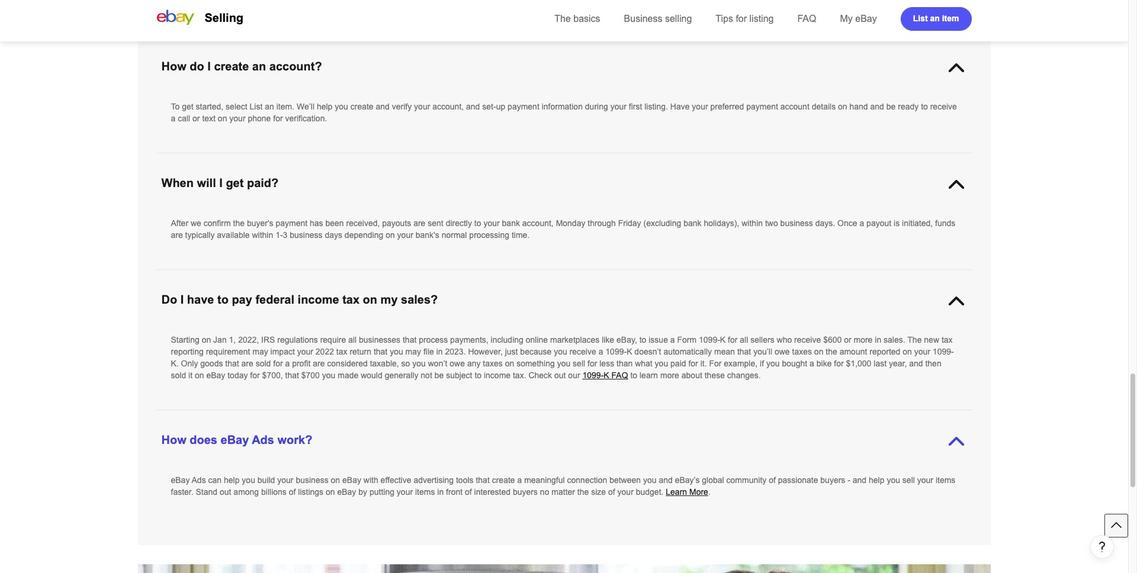 Task type: locate. For each thing, give the bounding box(es) containing it.
1 vertical spatial sold
[[171, 371, 186, 380]]

violate
[[603, 37, 627, 47]]

account,
[[433, 102, 464, 111], [523, 219, 554, 228]]

infringe
[[675, 37, 703, 47]]

typically
[[185, 231, 215, 240]]

from left closet.
[[459, 37, 475, 47]]

1 horizontal spatial the
[[908, 335, 922, 345]]

the inside ebay ads can help you build your business on ebay with effective advertising tools that create a meaningful connection between you and ebay's global community of passionate buyers - and help you sell your items faster. stand out among billions of listings on ebay by putting your items in front of interested buyers no matter the size of your budget.
[[578, 488, 589, 497]]

0 horizontal spatial i
[[181, 293, 184, 306]]

may down irs
[[253, 347, 268, 357]]

an down the anything,
[[252, 60, 266, 73]]

0 vertical spatial within
[[742, 219, 763, 228]]

1 horizontal spatial income
[[484, 371, 511, 380]]

0 horizontal spatial goods
[[200, 359, 223, 369]]

sell inside ebay ads can help you build your business on ebay with effective advertising tools that create a meaningful connection between you and ebay's global community of passionate buyers - and help you sell your items faster. stand out among billions of listings on ebay by putting your items in front of interested buyers no matter the size of your budget.
[[903, 476, 915, 485]]

2 vertical spatial receive
[[570, 347, 597, 357]]

0 horizontal spatial get
[[182, 102, 194, 111]]

1 vertical spatial faq
[[612, 371, 628, 380]]

help inside to get started, select list an item. we'll help you create and verify your account, and set-up payment information during your first listing. have your preferred payment account details on hand and be ready to receive a call or text on your phone for verification.
[[317, 102, 333, 111]]

to inside after we confirm the buyer's payment has been received, payouts are sent directly to your bank account, monday through friday (excluding bank holidays), within two business days. once a payout is initiated, funds are typically available within 1-3 business days depending on your bank's normal processing time.
[[475, 219, 481, 228]]

0 vertical spatial more
[[854, 335, 873, 345]]

1 horizontal spatial taxes
[[793, 347, 812, 357]]

the basics
[[555, 14, 601, 24]]

1 horizontal spatial k
[[627, 347, 633, 357]]

sell
[[203, 37, 215, 47], [573, 359, 586, 369], [903, 476, 915, 485]]

2023.
[[445, 347, 466, 357]]

business inside ebay ads can help you build your business on ebay with effective advertising tools that create a meaningful connection between you and ebay's global community of passionate buyers - and help you sell your items faster. stand out among billions of listings on ebay by putting your items in front of interested buyers no matter the size of your budget.
[[296, 476, 329, 485]]

directly
[[446, 219, 472, 228]]

0 horizontal spatial may
[[253, 347, 268, 357]]

sellers
[[751, 335, 775, 345]]

or up amount
[[844, 335, 852, 345]]

2 vertical spatial create
[[492, 476, 515, 485]]

an
[[931, 13, 940, 23], [252, 60, 266, 73], [265, 102, 274, 111]]

0 horizontal spatial be
[[435, 371, 444, 380]]

0 horizontal spatial receive
[[570, 347, 597, 357]]

help, opens dialogs image
[[1097, 542, 1109, 553]]

goods down "requirement"
[[200, 359, 223, 369]]

0 horizontal spatial account,
[[433, 102, 464, 111]]

have
[[671, 102, 690, 111]]

buyers left -
[[821, 476, 846, 485]]

0 horizontal spatial all
[[348, 335, 357, 345]]

0 vertical spatial i
[[208, 60, 211, 73]]

payouts
[[382, 219, 411, 228]]

on
[[705, 37, 714, 47], [838, 102, 848, 111], [218, 114, 227, 123], [386, 231, 395, 240], [363, 293, 377, 306], [202, 335, 211, 345], [815, 347, 824, 357], [903, 347, 912, 357], [505, 359, 515, 369], [195, 371, 204, 380], [331, 476, 340, 485], [326, 488, 335, 497]]

1 vertical spatial sell
[[573, 359, 586, 369]]

do i have to pay federal income tax on my sales?
[[161, 293, 438, 306]]

0 horizontal spatial the
[[555, 14, 571, 24]]

subject
[[446, 371, 473, 380]]

help right we'll
[[317, 102, 333, 111]]

0 horizontal spatial more
[[661, 371, 680, 380]]

1 horizontal spatial all
[[740, 335, 749, 345]]

1,
[[229, 335, 236, 345]]

are up bank's
[[414, 219, 426, 228]]

not
[[421, 371, 432, 380]]

or right call
[[193, 114, 200, 123]]

tax
[[343, 293, 360, 306], [942, 335, 953, 345], [336, 347, 348, 357]]

1099-k faq to learn more about these changes.
[[583, 371, 761, 380]]

paid?
[[247, 177, 279, 190]]

been
[[326, 219, 344, 228]]

that
[[586, 37, 600, 47], [403, 335, 417, 345], [374, 347, 388, 357], [738, 347, 752, 357], [225, 359, 239, 369], [285, 371, 299, 380], [476, 476, 490, 485]]

taxes
[[793, 347, 812, 357], [483, 359, 503, 369]]

list left item
[[914, 13, 928, 23]]

that up interested
[[476, 476, 490, 485]]

no
[[540, 488, 550, 497]]

receive right ready
[[931, 102, 957, 111]]

and left set-
[[466, 102, 480, 111]]

$600
[[824, 335, 842, 345]]

tax up 'considered'
[[336, 347, 348, 357]]

account, up time.
[[523, 219, 554, 228]]

1 horizontal spatial any
[[629, 37, 642, 47]]

connection
[[567, 476, 608, 485]]

help right -
[[869, 476, 885, 485]]

0 horizontal spatial taxes
[[483, 359, 503, 369]]

2 horizontal spatial i
[[219, 177, 223, 190]]

0 horizontal spatial income
[[298, 293, 339, 306]]

in up reported on the right of the page
[[875, 335, 882, 345]]

ebay inside "starting on jan 1, 2022, irs regulations require all businesses that process payments, including online marketplaces like ebay, to issue a form 1099-k for all sellers who receive $600 or more in sales. the new tax reporting requirement may impact your 2022 tax return that you may file in 2023. however, just because you receive a 1099-k doesn't automatically mean that you'll owe taxes on the amount reported on your 1099- k. only goods that are sold for a profit are considered taxable, so you won't owe any taxes on something you sell for less than what you paid for it. for example, if you bought a bike for $1,000 last year, and then sold it on ebay today for $700, that $700 you made would generally not be subject to income tax. check out our"
[[206, 371, 225, 380]]

out right stand
[[220, 488, 231, 497]]

almost
[[218, 37, 242, 47]]

federal
[[256, 293, 295, 306]]

payment right "up"
[[508, 102, 540, 111]]

taxes up bought at the bottom right
[[793, 347, 812, 357]]

1 bank from the left
[[502, 219, 520, 228]]

ads inside ebay ads can help you build your business on ebay with effective advertising tools that create a meaningful connection between you and ebay's global community of passionate buyers - and help you sell your items faster. stand out among billions of listings on ebay by putting your items in front of interested buyers no matter the size of your budget.
[[192, 476, 206, 485]]

sold left it
[[171, 371, 186, 380]]

2 horizontal spatial receive
[[931, 102, 957, 111]]

the up available
[[233, 219, 245, 228]]

learn more link
[[666, 488, 709, 497]]

the inside after we confirm the buyer's payment has been received, payouts are sent directly to your bank account, monday through friday (excluding bank holidays), within two business days. once a payout is initiated, funds are typically available within 1-3 business days depending on your bank's normal processing time.
[[233, 219, 245, 228]]

that down profit
[[285, 371, 299, 380]]

on right infringe
[[705, 37, 714, 47]]

a left meaningful
[[518, 476, 522, 485]]

first
[[629, 102, 643, 111]]

help up the among
[[224, 476, 240, 485]]

0 horizontal spatial list
[[250, 102, 263, 111]]

automatically
[[664, 347, 712, 357]]

get inside to get started, select list an item. we'll help you create and verify your account, and set-up payment information during your first listing. have your preferred payment account details on hand and be ready to receive a call or text on your phone for verification.
[[182, 102, 194, 111]]

0 vertical spatial owe
[[775, 347, 790, 357]]

2 horizontal spatial k
[[720, 335, 726, 345]]

or right used
[[398, 37, 405, 47]]

hand
[[850, 102, 868, 111]]

1 horizontal spatial sell
[[573, 359, 586, 369]]

0 vertical spatial how
[[161, 60, 186, 73]]

for inside to get started, select list an item. we'll help you create and verify your account, and set-up payment information during your first listing. have your preferred payment account details on hand and be ready to receive a call or text on your phone for verification.
[[273, 114, 283, 123]]

1 vertical spatial get
[[226, 177, 244, 190]]

listings
[[298, 488, 324, 497]]

business down has
[[290, 231, 323, 240]]

be left ready
[[887, 102, 896, 111]]

payment up the "3"
[[276, 219, 308, 228]]

1 vertical spatial any
[[467, 359, 481, 369]]

among
[[234, 488, 259, 497]]

taxes down however,
[[483, 359, 503, 369]]

in
[[875, 335, 882, 345], [437, 347, 443, 357], [437, 488, 444, 497]]

owe down 2023.
[[450, 359, 465, 369]]

0 vertical spatial receive
[[931, 102, 957, 111]]

however,
[[468, 347, 503, 357]]

0 vertical spatial sell
[[203, 37, 215, 47]]

create left verify
[[351, 102, 374, 111]]

any left laws,
[[629, 37, 642, 47]]

all left sellers
[[740, 335, 749, 345]]

1 horizontal spatial can
[[208, 476, 222, 485]]

2 may from the left
[[406, 347, 421, 357]]

for left less
[[588, 359, 598, 369]]

than
[[617, 359, 633, 369]]

be inside "starting on jan 1, 2022, irs regulations require all businesses that process payments, including online marketplaces like ebay, to issue a form 1099-k for all sellers who receive $600 or more in sales. the new tax reporting requirement may impact your 2022 tax return that you may file in 2023. however, just because you receive a 1099-k doesn't automatically mean that you'll owe taxes on the amount reported on your 1099- k. only goods that are sold for a profit are considered taxable, so you won't owe any taxes on something you sell for less than what you paid for it. for example, if you bought a bike for $1,000 last year, and then sold it on ebay today for $700, that $700 you made would generally not be subject to income tax. check out our"
[[435, 371, 444, 380]]

the inside "starting on jan 1, 2022, irs regulations require all businesses that process payments, including online marketplaces like ebay, to issue a form 1099-k for all sellers who receive $600 or more in sales. the new tax reporting requirement may impact your 2022 tax return that you may file in 2023. however, just because you receive a 1099-k doesn't automatically mean that you'll owe taxes on the amount reported on your 1099- k. only goods that are sold for a profit are considered taxable, so you won't owe any taxes on something you sell for less than what you paid for it. for example, if you bought a bike for $1,000 last year, and then sold it on ebay today for $700, that $700 you made would generally not be subject to income tax. check out our"
[[826, 347, 838, 357]]

it.
[[701, 359, 707, 369]]

can right you
[[187, 37, 201, 47]]

i right the 'do'
[[208, 60, 211, 73]]

with
[[364, 476, 378, 485]]

you down the "marketplaces"
[[554, 347, 568, 357]]

1 vertical spatial account,
[[523, 219, 554, 228]]

0 horizontal spatial payment
[[276, 219, 308, 228]]

generally
[[385, 371, 419, 380]]

to right ready
[[922, 102, 928, 111]]

$700
[[301, 371, 320, 380]]

1099- down "like"
[[606, 347, 627, 357]]

1 vertical spatial ads
[[192, 476, 206, 485]]

1 vertical spatial owe
[[450, 359, 465, 369]]

faq left my
[[798, 14, 817, 24]]

for down the impact
[[273, 359, 283, 369]]

1 horizontal spatial list
[[914, 13, 928, 23]]

phone
[[248, 114, 271, 123]]

to
[[368, 37, 375, 47], [922, 102, 928, 111], [475, 219, 481, 228], [217, 293, 229, 306], [640, 335, 647, 345], [475, 371, 482, 380], [631, 371, 638, 380]]

and up learn
[[659, 476, 673, 485]]

will
[[197, 177, 216, 190]]

2 vertical spatial i
[[181, 293, 184, 306]]

list up phone
[[250, 102, 263, 111]]

more up amount
[[854, 335, 873, 345]]

1 vertical spatial an
[[252, 60, 266, 73]]

to up doesn't
[[640, 335, 647, 345]]

or inside "starting on jan 1, 2022, irs regulations require all businesses that process payments, including online marketplaces like ebay, to issue a form 1099-k for all sellers who receive $600 or more in sales. the new tax reporting requirement may impact your 2022 tax return that you may file in 2023. however, just because you receive a 1099-k doesn't automatically mean that you'll owe taxes on the amount reported on your 1099- k. only goods that are sold for a profit are considered taxable, so you won't owe any taxes on something you sell for less than what you paid for it. for example, if you bought a bike for $1,000 last year, and then sold it on ebay today for $700, that $700 you made would generally not be subject to income tax. check out our"
[[844, 335, 852, 345]]

used
[[377, 37, 395, 47]]

receive down the "marketplaces"
[[570, 347, 597, 357]]

income up require on the bottom left of the page
[[298, 293, 339, 306]]

goods inside "starting on jan 1, 2022, irs regulations require all businesses that process payments, including online marketplaces like ebay, to issue a form 1099-k for all sellers who receive $600 or more in sales. the new tax reporting requirement may impact your 2022 tax return that you may file in 2023. however, just because you receive a 1099-k doesn't automatically mean that you'll owe taxes on the amount reported on your 1099- k. only goods that are sold for a profit are considered taxable, so you won't owe any taxes on something you sell for less than what you paid for it. for example, if you bought a bike for $1,000 last year, and then sold it on ebay today for $700, that $700 you made would generally not be subject to income tax. check out our"
[[200, 359, 223, 369]]

friday
[[618, 219, 641, 228]]

to left pay
[[217, 293, 229, 306]]

1 vertical spatial income
[[484, 371, 511, 380]]

you
[[335, 102, 348, 111], [390, 347, 403, 357], [554, 347, 568, 357], [413, 359, 426, 369], [557, 359, 571, 369], [655, 359, 669, 369], [767, 359, 780, 369], [322, 371, 336, 380], [242, 476, 255, 485], [643, 476, 657, 485], [887, 476, 901, 485]]

2 horizontal spatial sell
[[903, 476, 915, 485]]

0 horizontal spatial bank
[[502, 219, 520, 228]]

in right file
[[437, 347, 443, 357]]

process
[[419, 335, 448, 345]]

receive right who
[[795, 335, 821, 345]]

1 horizontal spatial out
[[555, 371, 566, 380]]

income left tax.
[[484, 371, 511, 380]]

bank up time.
[[502, 219, 520, 228]]

1 horizontal spatial sold
[[256, 359, 271, 369]]

1 vertical spatial how
[[161, 434, 186, 447]]

k down less
[[604, 371, 610, 380]]

unused
[[407, 37, 434, 47]]

2 horizontal spatial create
[[492, 476, 515, 485]]

1 vertical spatial the
[[908, 335, 922, 345]]

how for how does ebay ads work?
[[161, 434, 186, 447]]

on inside after we confirm the buyer's payment has been received, payouts are sent directly to your bank account, monday through friday (excluding bank holidays), within two business days. once a payout is initiated, funds are typically available within 1-3 business days depending on your bank's normal processing time.
[[386, 231, 395, 240]]

0 vertical spatial goods
[[343, 37, 366, 47]]

0 vertical spatial any
[[629, 37, 642, 47]]

in inside ebay ads can help you build your business on ebay with effective advertising tools that create a meaningful connection between you and ebay's global community of passionate buyers - and help you sell your items faster. stand out among billions of listings on ebay by putting your items in front of interested buyers no matter the size of your budget.
[[437, 488, 444, 497]]

to left learn
[[631, 371, 638, 380]]

0 vertical spatial get
[[182, 102, 194, 111]]

buyers left no
[[513, 488, 538, 497]]

0 horizontal spatial any
[[467, 359, 481, 369]]

1 vertical spatial be
[[435, 371, 444, 380]]

you up so
[[390, 347, 403, 357]]

goods
[[343, 37, 366, 47], [200, 359, 223, 369]]

out left "our" on the bottom of page
[[555, 371, 566, 380]]

2 vertical spatial the
[[578, 488, 589, 497]]

the basics link
[[555, 14, 601, 24]]

0 horizontal spatial ads
[[192, 476, 206, 485]]

through
[[588, 219, 616, 228]]

2 vertical spatial in
[[437, 488, 444, 497]]

2 horizontal spatial payment
[[747, 102, 779, 111]]

funds
[[936, 219, 956, 228]]

0 vertical spatial the
[[233, 219, 245, 228]]

for down item.
[[273, 114, 283, 123]]

business
[[781, 219, 813, 228], [290, 231, 323, 240], [296, 476, 329, 485]]

if
[[760, 359, 764, 369]]

for right tips
[[736, 14, 747, 24]]

2 how from the top
[[161, 434, 186, 447]]

tips for listing link
[[716, 14, 774, 24]]

tax left my
[[343, 293, 360, 306]]

to
[[171, 102, 180, 111]]

be down won't
[[435, 371, 444, 380]]

to inside to get started, select list an item. we'll help you create and verify your account, and set-up payment information during your first listing. have your preferred payment account details on hand and be ready to receive a call or text on your phone for verification.
[[922, 102, 928, 111]]

be
[[887, 102, 896, 111], [435, 371, 444, 380]]

account, inside after we confirm the buyer's payment has been received, payouts are sent directly to your bank account, monday through friday (excluding bank holidays), within two business days. once a payout is initiated, funds are typically available within 1-3 business days depending on your bank's normal processing time.
[[523, 219, 554, 228]]

after
[[171, 219, 188, 228]]

text
[[202, 114, 216, 123]]

1 horizontal spatial from
[[459, 37, 475, 47]]

any down however,
[[467, 359, 481, 369]]

1 all from the left
[[348, 335, 357, 345]]

days
[[325, 231, 342, 240]]

ads left work?
[[252, 434, 274, 447]]

create down almost at the top left
[[214, 60, 249, 73]]

learn
[[666, 488, 687, 497]]

0 horizontal spatial out
[[220, 488, 231, 497]]

1 vertical spatial within
[[252, 231, 273, 240]]

income inside "starting on jan 1, 2022, irs regulations require all businesses that process payments, including online marketplaces like ebay, to issue a form 1099-k for all sellers who receive $600 or more in sales. the new tax reporting requirement may impact your 2022 tax return that you may file in 2023. however, just because you receive a 1099-k doesn't automatically mean that you'll owe taxes on the amount reported on your 1099- k. only goods that are sold for a profit are considered taxable, so you won't owe any taxes on something you sell for less than what you paid for it. for example, if you bought a bike for $1,000 last year, and then sold it on ebay today for $700, that $700 you made would generally not be subject to income tax. check out our"
[[484, 371, 511, 380]]

advertising
[[414, 476, 454, 485]]

1 horizontal spatial owe
[[775, 347, 790, 357]]

1 horizontal spatial bank
[[684, 219, 702, 228]]

set-
[[483, 102, 496, 111]]

account, left set-
[[433, 102, 464, 111]]

an up phone
[[265, 102, 274, 111]]

k down ebay,
[[627, 347, 633, 357]]

2 horizontal spatial the
[[826, 347, 838, 357]]

1 horizontal spatial buyers
[[821, 476, 846, 485]]

1 vertical spatial create
[[351, 102, 374, 111]]

2 vertical spatial k
[[604, 371, 610, 380]]

1 vertical spatial buyers
[[513, 488, 538, 497]]

for up 'mean'
[[728, 335, 738, 345]]

more inside "starting on jan 1, 2022, irs regulations require all businesses that process payments, including online marketplaces like ebay, to issue a form 1099-k for all sellers who receive $600 or more in sales. the new tax reporting requirement may impact your 2022 tax return that you may file in 2023. however, just because you receive a 1099-k doesn't automatically mean that you'll owe taxes on the amount reported on your 1099- k. only goods that are sold for a profit are considered taxable, so you won't owe any taxes on something you sell for less than what you paid for it. for example, if you bought a bike for $1,000 last year, and then sold it on ebay today for $700, that $700 you made would generally not be subject to income tax. check out our"
[[854, 335, 873, 345]]

0 horizontal spatial the
[[233, 219, 245, 228]]

0 vertical spatial ads
[[252, 434, 274, 447]]

online
[[526, 335, 548, 345]]

1 how from the top
[[161, 60, 186, 73]]

ebay
[[856, 14, 877, 24], [206, 371, 225, 380], [221, 434, 249, 447], [171, 476, 190, 485], [343, 476, 361, 485], [337, 488, 356, 497]]

to up processing
[[475, 219, 481, 228]]

two
[[766, 219, 778, 228]]

to right 'subject'
[[475, 371, 482, 380]]

of
[[769, 476, 776, 485], [289, 488, 296, 497], [465, 488, 472, 497], [609, 488, 615, 497]]

business right two
[[781, 219, 813, 228]]

owe down who
[[775, 347, 790, 357]]

1 horizontal spatial i
[[208, 60, 211, 73]]

0 vertical spatial an
[[931, 13, 940, 23]]

1 vertical spatial business
[[290, 231, 323, 240]]

business up listings
[[296, 476, 329, 485]]

more down 'paid'
[[661, 371, 680, 380]]

1 vertical spatial receive
[[795, 335, 821, 345]]

for left it.
[[689, 359, 698, 369]]

create inside to get started, select list an item. we'll help you create and verify your account, and set-up payment information during your first listing. have your preferred payment account details on hand and be ready to receive a call or text on your phone for verification.
[[351, 102, 374, 111]]

0 vertical spatial the
[[555, 14, 571, 24]]

listing.
[[645, 102, 668, 111]]

0 horizontal spatial faq
[[612, 371, 628, 380]]

your
[[478, 37, 494, 47], [414, 102, 430, 111], [611, 102, 627, 111], [692, 102, 708, 111], [230, 114, 246, 123], [484, 219, 500, 228], [397, 231, 414, 240], [297, 347, 313, 357], [915, 347, 931, 357], [277, 476, 294, 485], [918, 476, 934, 485], [397, 488, 413, 497], [618, 488, 634, 497]]

1 horizontal spatial the
[[578, 488, 589, 497]]

items
[[437, 37, 457, 47], [564, 37, 584, 47], [936, 476, 956, 485], [415, 488, 435, 497]]

sold up $700,
[[256, 359, 271, 369]]

get up call
[[182, 102, 194, 111]]

we
[[522, 37, 535, 47]]

it
[[188, 371, 193, 380]]

payment left account
[[747, 102, 779, 111]]

starting on jan 1, 2022, irs regulations require all businesses that process payments, including online marketplaces like ebay, to issue a form 1099-k for all sellers who receive $600 or more in sales. the new tax reporting requirement may impact your 2022 tax return that you may file in 2023. however, just because you receive a 1099-k doesn't automatically mean that you'll owe taxes on the amount reported on your 1099- k. only goods that are sold for a profit are considered taxable, so you won't owe any taxes on something you sell for less than what you paid for it. for example, if you bought a bike for $1,000 last year, and then sold it on ebay today for $700, that $700 you made would generally not be subject to income tax. check out our
[[171, 335, 954, 380]]

like
[[602, 335, 615, 345]]

the left basics
[[555, 14, 571, 24]]

the down $600
[[826, 347, 838, 357]]

1 vertical spatial list
[[250, 102, 263, 111]]

income
[[298, 293, 339, 306], [484, 371, 511, 380]]

1 horizontal spatial more
[[854, 335, 873, 345]]



Task type: describe. For each thing, give the bounding box(es) containing it.
1 from from the left
[[280, 37, 297, 47]]

receive inside to get started, select list an item. we'll help you create and verify your account, and set-up payment information during your first listing. have your preferred payment account details on hand and be ready to receive a call or text on your phone for verification.
[[931, 102, 957, 111]]

and right hand
[[871, 102, 885, 111]]

basics
[[574, 14, 601, 24]]

out inside "starting on jan 1, 2022, irs regulations require all businesses that process payments, including online marketplaces like ebay, to issue a form 1099-k for all sellers who receive $600 or more in sales. the new tax reporting requirement may impact your 2022 tax return that you may file in 2023. however, just because you receive a 1099-k doesn't automatically mean that you'll owe taxes on the amount reported on your 1099- k. only goods that are sold for a profit are considered taxable, so you won't owe any taxes on something you sell for less than what you paid for it. for example, if you bought a bike for $1,000 last year, and then sold it on ebay today for $700, that $700 you made would generally not be subject to income tax. check out our"
[[555, 371, 566, 380]]

tools
[[456, 476, 474, 485]]

verify
[[392, 102, 412, 111]]

ebay's
[[675, 476, 700, 485]]

and right -
[[853, 476, 867, 485]]

be inside to get started, select list an item. we'll help you create and verify your account, and set-up payment information during your first listing. have your preferred payment account details on hand and be ready to receive a call or text on your phone for verification.
[[887, 102, 896, 111]]

payments,
[[450, 335, 489, 345]]

1 vertical spatial in
[[437, 347, 443, 357]]

budget.
[[636, 488, 664, 497]]

faster.
[[171, 488, 194, 497]]

a up less
[[599, 347, 603, 357]]

.
[[709, 488, 711, 497]]

1 vertical spatial taxes
[[483, 359, 503, 369]]

0 horizontal spatial help
[[224, 476, 240, 485]]

can inside ebay ads can help you build your business on ebay with effective advertising tools that create a meaningful connection between you and ebay's global community of passionate buyers - and help you sell your items faster. stand out among billions of listings on ebay by putting your items in front of interested buyers no matter the size of your budget.
[[208, 476, 222, 485]]

are up today
[[242, 359, 254, 369]]

are down '2022'
[[313, 359, 325, 369]]

a left bike at the bottom right
[[810, 359, 815, 369]]

would
[[361, 371, 383, 380]]

0 vertical spatial in
[[875, 335, 882, 345]]

does
[[190, 434, 217, 447]]

you right -
[[887, 476, 901, 485]]

jan
[[213, 335, 227, 345]]

bought
[[782, 359, 808, 369]]

amount
[[840, 347, 868, 357]]

on right 'text'
[[218, 114, 227, 123]]

0 horizontal spatial owe
[[450, 359, 465, 369]]

on up bike at the bottom right
[[815, 347, 824, 357]]

billions
[[261, 488, 287, 497]]

2 vertical spatial tax
[[336, 347, 348, 357]]

(excluding
[[644, 219, 682, 228]]

started,
[[196, 102, 224, 111]]

because
[[520, 347, 552, 357]]

create inside ebay ads can help you build your business on ebay with effective advertising tools that create a meaningful connection between you and ebay's global community of passionate buyers - and help you sell your items faster. stand out among billions of listings on ebay by putting your items in front of interested buyers no matter the size of your budget.
[[492, 476, 515, 485]]

2 all from the left
[[740, 335, 749, 345]]

0 vertical spatial taxes
[[793, 347, 812, 357]]

list an item
[[914, 13, 960, 23]]

are down after
[[171, 231, 183, 240]]

a inside ebay ads can help you build your business on ebay with effective advertising tools that create a meaningful connection between you and ebay's global community of passionate buyers - and help you sell your items faster. stand out among billions of listings on ebay by putting your items in front of interested buyers no matter the size of your budget.
[[518, 476, 522, 485]]

considered
[[327, 359, 368, 369]]

on right listings
[[326, 488, 335, 497]]

to left used
[[368, 37, 375, 47]]

my
[[841, 14, 853, 24]]

on left with
[[331, 476, 340, 485]]

do
[[190, 60, 204, 73]]

on left jan
[[202, 335, 211, 345]]

0 vertical spatial sold
[[256, 359, 271, 369]]

business
[[624, 14, 663, 24]]

i for create
[[208, 60, 211, 73]]

today
[[228, 371, 248, 380]]

regulations
[[277, 335, 318, 345]]

year,
[[889, 359, 907, 369]]

issue
[[649, 335, 668, 345]]

days.
[[816, 219, 836, 228]]

you
[[171, 37, 185, 47]]

payout
[[867, 219, 892, 228]]

our
[[568, 371, 580, 380]]

ebay,
[[617, 335, 637, 345]]

tax.
[[513, 371, 527, 380]]

1099- up 'mean'
[[699, 335, 720, 345]]

restrict
[[537, 37, 562, 47]]

ebay up "faster."
[[171, 476, 190, 485]]

that left process
[[403, 335, 417, 345]]

account, inside to get started, select list an item. we'll help you create and verify your account, and set-up payment information during your first listing. have your preferred payment account details on hand and be ready to receive a call or text on your phone for verification.
[[433, 102, 464, 111]]

2 horizontal spatial help
[[869, 476, 885, 485]]

or inside to get started, select list an item. we'll help you create and verify your account, and set-up payment information during your first listing. have your preferred payment account details on hand and be ready to receive a call or text on your phone for verification.
[[193, 114, 200, 123]]

verification.
[[285, 114, 327, 123]]

file
[[424, 347, 434, 357]]

0 vertical spatial buyers
[[821, 476, 846, 485]]

tips for listing
[[716, 14, 774, 24]]

then
[[926, 359, 942, 369]]

2022,
[[238, 335, 259, 345]]

ebay right my
[[856, 14, 877, 24]]

on up year,
[[903, 347, 912, 357]]

0 vertical spatial business
[[781, 219, 813, 228]]

you up the among
[[242, 476, 255, 485]]

a left form
[[671, 335, 675, 345]]

item
[[943, 13, 960, 23]]

listing
[[750, 14, 774, 24]]

and inside "starting on jan 1, 2022, irs regulations require all businesses that process payments, including online marketplaces like ebay, to issue a form 1099-k for all sellers who receive $600 or more in sales. the new tax reporting requirement may impact your 2022 tax return that you may file in 2023. however, just because you receive a 1099-k doesn't automatically mean that you'll owe taxes on the amount reported on your 1099- k. only goods that are sold for a profit are considered taxable, so you won't owe any taxes on something you sell for less than what you paid for it. for example, if you bought a bike for $1,000 last year, and then sold it on ebay today for $700, that $700 you made would generally not be subject to income tax. check out our"
[[910, 359, 924, 369]]

select
[[226, 102, 248, 111]]

sent
[[428, 219, 444, 228]]

you right $700
[[322, 371, 336, 380]]

account
[[781, 102, 810, 111]]

matter
[[552, 488, 575, 497]]

for right bike at the bottom right
[[835, 359, 844, 369]]

up
[[496, 102, 506, 111]]

or right laws,
[[666, 37, 673, 47]]

and left verify
[[376, 102, 390, 111]]

doesn't
[[635, 347, 662, 357]]

2 from from the left
[[459, 37, 475, 47]]

ebay up the 'by'
[[343, 476, 361, 485]]

normal
[[442, 231, 467, 240]]

that down "requirement"
[[225, 359, 239, 369]]

a inside to get started, select list an item. we'll help you create and verify your account, and set-up payment information during your first listing. have your preferred payment account details on hand and be ready to receive a call or text on your phone for verification.
[[171, 114, 176, 123]]

that down businesses at the bottom left
[[374, 347, 388, 357]]

a down the impact
[[285, 359, 290, 369]]

$1,000
[[846, 359, 872, 369]]

you up budget.
[[643, 476, 657, 485]]

of right community
[[769, 476, 776, 485]]

holidays),
[[704, 219, 740, 228]]

of right the "size"
[[609, 488, 615, 497]]

1 may from the left
[[253, 347, 268, 357]]

stand
[[196, 488, 218, 497]]

1 horizontal spatial ads
[[252, 434, 274, 447]]

1 horizontal spatial goods
[[343, 37, 366, 47]]

0 vertical spatial create
[[214, 60, 249, 73]]

1 vertical spatial k
[[627, 347, 633, 357]]

out inside ebay ads can help you build your business on ebay with effective advertising tools that create a meaningful connection between you and ebay's global community of passionate buyers - and help you sell your items faster. stand out among billions of listings on ebay by putting your items in front of interested buyers no matter the size of your budget.
[[220, 488, 231, 497]]

0 vertical spatial tax
[[343, 293, 360, 306]]

a inside after we confirm the buyer's payment has been received, payouts are sent directly to your bank account, monday through friday (excluding bank holidays), within two business days. once a payout is initiated, funds are typically available within 1-3 business days depending on your bank's normal processing time.
[[860, 219, 865, 228]]

you up "our" on the bottom of page
[[557, 359, 571, 369]]

i for get
[[219, 177, 223, 190]]

that left violate
[[586, 37, 600, 47]]

how for how do i create an account?
[[161, 60, 186, 73]]

you up "1099-k faq to learn more about these changes."
[[655, 359, 669, 369]]

we'll
[[297, 102, 315, 111]]

mean
[[715, 347, 735, 357]]

1 horizontal spatial payment
[[508, 102, 540, 111]]

of down tools
[[465, 488, 472, 497]]

processing
[[470, 231, 510, 240]]

for right today
[[250, 371, 260, 380]]

ebay left the 'by'
[[337, 488, 356, 497]]

how do i create an account?
[[161, 60, 322, 73]]

sell inside "starting on jan 1, 2022, irs regulations require all businesses that process payments, including online marketplaces like ebay, to issue a form 1099-k for all sellers who receive $600 or more in sales. the new tax reporting requirement may impact your 2022 tax return that you may file in 2023. however, just because you receive a 1099-k doesn't automatically mean that you'll owe taxes on the amount reported on your 1099- k. only goods that are sold for a profit are considered taxable, so you won't owe any taxes on something you sell for less than what you paid for it. for example, if you bought a bike for $1,000 last year, and then sold it on ebay today for $700, that $700 you made would generally not be subject to income tax. check out our"
[[573, 359, 586, 369]]

ebay right does
[[221, 434, 249, 447]]

on down just on the left of the page
[[505, 359, 515, 369]]

meaningful
[[524, 476, 565, 485]]

check
[[529, 371, 552, 380]]

on left hand
[[838, 102, 848, 111]]

on left my
[[363, 293, 377, 306]]

these
[[705, 371, 725, 380]]

paid
[[671, 359, 687, 369]]

buyer's
[[247, 219, 274, 228]]

item.
[[277, 102, 295, 111]]

that up example,
[[738, 347, 752, 357]]

1099- down less
[[583, 371, 604, 380]]

details
[[812, 102, 836, 111]]

of left listings
[[289, 488, 296, 497]]

irs
[[261, 335, 275, 345]]

won't
[[428, 359, 448, 369]]

learn more .
[[666, 488, 711, 497]]

faq link
[[798, 14, 817, 24]]

more
[[690, 488, 709, 497]]

available
[[217, 231, 250, 240]]

0 vertical spatial income
[[298, 293, 339, 306]]

0 horizontal spatial within
[[252, 231, 273, 240]]

business selling
[[624, 14, 692, 24]]

1 horizontal spatial receive
[[795, 335, 821, 345]]

you right so
[[413, 359, 426, 369]]

businesses
[[359, 335, 401, 345]]

the inside "starting on jan 1, 2022, irs regulations require all businesses that process payments, including online marketplaces like ebay, to issue a form 1099-k for all sellers who receive $600 or more in sales. the new tax reporting requirement may impact your 2022 tax return that you may file in 2023. however, just because you receive a 1099-k doesn't automatically mean that you'll owe taxes on the amount reported on your 1099- k. only goods that are sold for a profit are considered taxable, so you won't owe any taxes on something you sell for less than what you paid for it. for example, if you bought a bike for $1,000 last year, and then sold it on ebay today for $700, that $700 you made would generally not be subject to income tax. check out our"
[[908, 335, 922, 345]]

that inside ebay ads can help you build your business on ebay with effective advertising tools that create a meaningful connection between you and ebay's global community of passionate buyers - and help you sell your items faster. stand out among billions of listings on ebay by putting your items in front of interested buyers no matter the size of your budget.
[[476, 476, 490, 485]]

you right if
[[767, 359, 780, 369]]

interested
[[474, 488, 511, 497]]

1099-k faq link
[[583, 371, 628, 380]]

0 vertical spatial faq
[[798, 14, 817, 24]]

any inside "starting on jan 1, 2022, irs regulations require all businesses that process payments, including online marketplaces like ebay, to issue a form 1099-k for all sellers who receive $600 or more in sales. the new tax reporting requirement may impact your 2022 tax return that you may file in 2023. however, just because you receive a 1099-k doesn't automatically mean that you'll owe taxes on the amount reported on your 1099- k. only goods that are sold for a profit are considered taxable, so you won't owe any taxes on something you sell for less than what you paid for it. for example, if you bought a bike for $1,000 last year, and then sold it on ebay today for $700, that $700 you made would generally not be subject to income tax. check out our"
[[467, 359, 481, 369]]

an inside to get started, select list an item. we'll help you create and verify your account, and set-up payment information during your first listing. have your preferred payment account details on hand and be ready to receive a call or text on your phone for verification.
[[265, 102, 274, 111]]

sales.
[[884, 335, 906, 345]]

pay
[[232, 293, 252, 306]]

0 vertical spatial can
[[187, 37, 201, 47]]

1099- up then
[[933, 347, 954, 357]]

2 bank from the left
[[684, 219, 702, 228]]

confirm
[[204, 219, 231, 228]]

1 vertical spatial tax
[[942, 335, 953, 345]]

payment inside after we confirm the buyer's payment has been received, payouts are sent directly to your bank account, monday through friday (excluding bank holidays), within two business days. once a payout is initiated, funds are typically available within 1-3 business days depending on your bank's normal processing time.
[[276, 219, 308, 228]]

my
[[381, 293, 398, 306]]

front
[[446, 488, 463, 497]]

0 vertical spatial list
[[914, 13, 928, 23]]

0 horizontal spatial sell
[[203, 37, 215, 47]]

including
[[491, 335, 524, 345]]

0 horizontal spatial k
[[604, 371, 610, 380]]

last
[[874, 359, 887, 369]]

you inside to get started, select list an item. we'll help you create and verify your account, and set-up payment information during your first listing. have your preferred payment account details on hand and be ready to receive a call or text on your phone for verification.
[[335, 102, 348, 111]]

impact
[[271, 347, 295, 357]]

ebay ads can help you build your business on ebay with effective advertising tools that create a meaningful connection between you and ebay's global community of passionate buyers - and help you sell your items faster. stand out among billions of listings on ebay by putting your items in front of interested buyers no matter the size of your budget.
[[171, 476, 956, 497]]

only
[[181, 359, 198, 369]]

list inside to get started, select list an item. we'll help you create and verify your account, and set-up payment information during your first listing. have your preferred payment account details on hand and be ready to receive a call or text on your phone for verification.
[[250, 102, 263, 111]]

community
[[727, 476, 767, 485]]

closet.
[[496, 37, 520, 47]]

0 horizontal spatial buyers
[[513, 488, 538, 497]]

on right it
[[195, 371, 204, 380]]



Task type: vqa. For each thing, say whether or not it's contained in the screenshot.
Search for anything text field at the top
no



